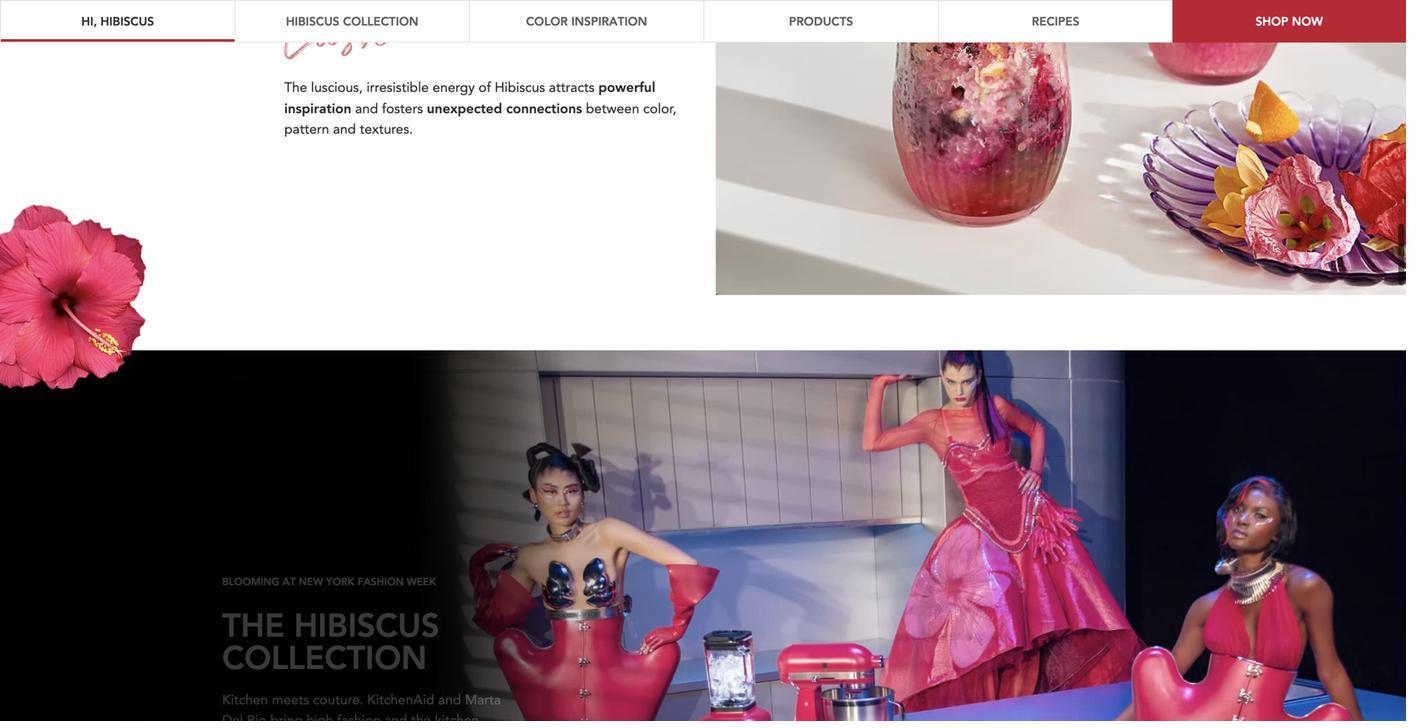 Task type: vqa. For each thing, say whether or not it's contained in the screenshot.
top cancel
no



Task type: describe. For each thing, give the bounding box(es) containing it.
shop
[[1256, 13, 1289, 29]]

recipes
[[1032, 13, 1080, 29]]

between color, pattern and textures.
[[284, 91, 677, 130]]

irresistible
[[367, 70, 429, 88]]

attracts
[[549, 70, 595, 88]]

together
[[222, 720, 276, 721]]

of inside kitchen meets couture. kitchenaid and marta del rio bring high fashion and the kitchen together in an explosion of color: a brand n
[[375, 720, 388, 721]]

and inside and fosters unexpected connections
[[355, 91, 378, 110]]

bring
[[270, 700, 303, 718]]

unexpected
[[427, 91, 502, 108]]

between
[[586, 91, 640, 110]]

a person pouring hibiscus syrup into a glass filled with shaved ice, a pink beverage and floral garnishes. image
[[716, 0, 1406, 287]]

the luscious, irresistible energy of hibiscus attracts
[[284, 70, 599, 88]]

hi,
[[81, 13, 97, 29]]

in
[[280, 720, 290, 721]]

a
[[430, 720, 437, 721]]

shop now
[[1256, 13, 1323, 29]]

at
[[283, 563, 296, 577]]

textures.
[[360, 111, 413, 130]]

the hibiscus collection
[[222, 592, 440, 666]]

hibiscus collection
[[286, 13, 419, 29]]

pattern
[[284, 111, 329, 130]]

hibiscus right hi,
[[100, 13, 154, 29]]

color,
[[643, 91, 677, 110]]

couture.
[[313, 679, 364, 698]]

the for the luscious, irresistible energy of hibiscus attracts
[[284, 70, 307, 88]]

kitchenaid
[[367, 679, 434, 698]]

meets
[[272, 679, 309, 698]]

the for the hibiscus collection
[[222, 592, 284, 634]]

hibiscus inside the hibiscus collection
[[294, 592, 440, 634]]

color
[[526, 13, 568, 29]]

fashion
[[358, 563, 404, 577]]

lush image
[[284, 0, 394, 51]]

an
[[294, 720, 309, 721]]

powerful
[[599, 69, 656, 87]]

week
[[407, 563, 436, 577]]

fashion
[[337, 700, 381, 718]]

brand
[[441, 720, 477, 721]]

inspiration
[[284, 91, 351, 108]]

hibiscus up luscious,
[[286, 13, 340, 29]]

1 horizontal spatial of
[[479, 70, 491, 88]]

hi, hibiscus
[[81, 13, 154, 29]]

and fosters unexpected connections
[[351, 91, 582, 110]]

high
[[306, 700, 333, 718]]



Task type: locate. For each thing, give the bounding box(es) containing it.
fosters
[[382, 91, 423, 110]]

kitchen
[[435, 700, 479, 718]]

hibiscus down fashion
[[294, 592, 440, 634]]

blooming at new york fashion week
[[222, 563, 436, 577]]

1 vertical spatial collection
[[222, 624, 427, 666]]

the inside the hibiscus collection
[[222, 592, 284, 634]]

products
[[789, 13, 853, 29]]

0 horizontal spatial of
[[375, 720, 388, 721]]

of down fashion
[[375, 720, 388, 721]]

color:
[[391, 720, 426, 721]]

and inside between color, pattern and textures.
[[333, 111, 356, 130]]

york
[[326, 563, 355, 577]]

1 vertical spatial the
[[222, 592, 284, 634]]

now
[[1292, 13, 1323, 29]]

and down the inspiration
[[333, 111, 356, 130]]

energy
[[433, 70, 475, 88]]

powerful inspiration
[[284, 69, 656, 108]]

kitchen meets couture. kitchenaid and marta del rio bring high fashion and the kitchen together in an explosion of color: a brand n
[[222, 679, 506, 721]]

connections
[[506, 91, 582, 108]]

color inspiration
[[526, 13, 647, 29]]

blooming
[[222, 563, 280, 577]]

the
[[411, 700, 431, 718]]

and up 'color:'
[[384, 700, 407, 718]]

marta
[[465, 679, 501, 698]]

0 vertical spatial of
[[479, 70, 491, 88]]

luscious,
[[311, 70, 363, 88]]

and
[[355, 91, 378, 110], [333, 111, 356, 130], [438, 679, 461, 698], [384, 700, 407, 718]]

1 vertical spatial of
[[375, 720, 388, 721]]

hibiscus collection button
[[235, 0, 469, 43]]

the
[[284, 70, 307, 88], [222, 592, 284, 634]]

0 vertical spatial collection
[[343, 13, 419, 29]]

the up the inspiration
[[284, 70, 307, 88]]

shop now button
[[1173, 0, 1406, 43]]

collection inside the hibiscus collection
[[222, 624, 427, 666]]

and up the textures.
[[355, 91, 378, 110]]

of
[[479, 70, 491, 88], [375, 720, 388, 721]]

rio
[[247, 700, 267, 718]]

del
[[222, 700, 243, 718]]

hibiscus
[[100, 13, 154, 29], [286, 13, 340, 29], [495, 70, 545, 88], [294, 592, 440, 634]]

color inspiration button
[[469, 0, 704, 43]]

new
[[299, 563, 323, 577]]

hi, hibiscus button
[[0, 0, 235, 43]]

and up kitchen
[[438, 679, 461, 698]]

collection inside button
[[343, 13, 419, 29]]

hibiscus up connections
[[495, 70, 545, 88]]

inspiration
[[571, 13, 647, 29]]

collection
[[343, 13, 419, 29], [222, 624, 427, 666]]

collection up irresistible
[[343, 13, 419, 29]]

the down blooming
[[222, 592, 284, 634]]

recipes button
[[938, 0, 1173, 43]]

0 vertical spatial the
[[284, 70, 307, 88]]

of up and fosters unexpected connections
[[479, 70, 491, 88]]

explosion
[[313, 720, 371, 721]]

products button
[[704, 0, 938, 43]]

kitchen
[[222, 679, 268, 698]]

collection up the couture.
[[222, 624, 427, 666]]



